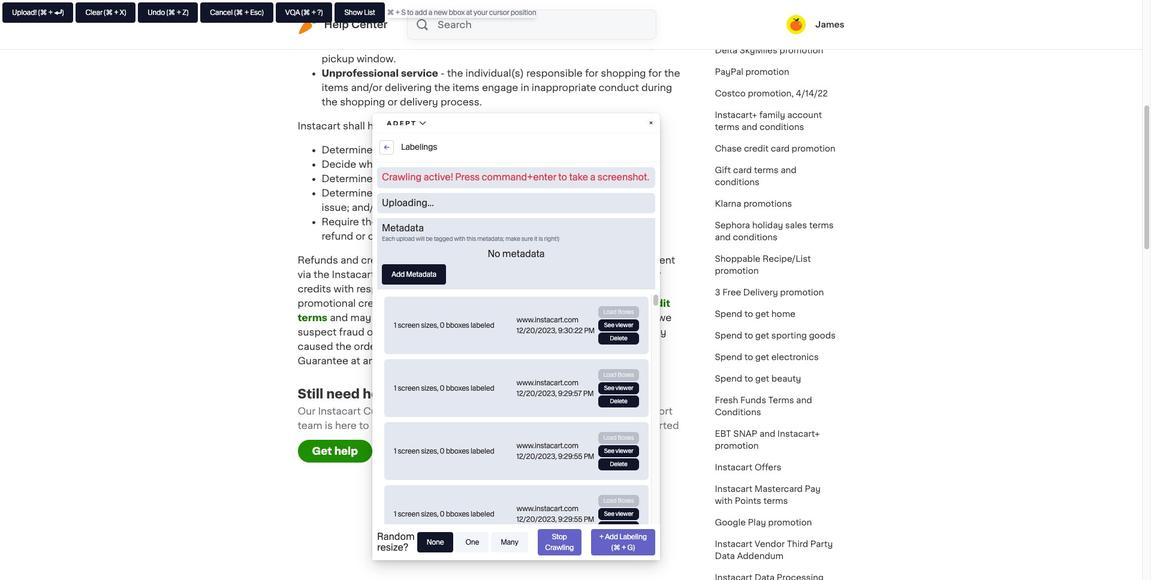 Task type: vqa. For each thing, say whether or not it's contained in the screenshot.
SNAP
yes



Task type: describe. For each thing, give the bounding box(es) containing it.
a inside and may expire. instacart may deny any request or revoke a credit if we suspect fraud or abuse, or if we determine the customer directly or indirectly caused the order issue. instacart reserves the right to modify or cancel the guarantee at any time.
[[611, 313, 616, 323]]

of inside determine if the reported issue qualifies as an order issue; decide whether to issue a refund or a credit towards a future order; determine the amount of such refund or credit; determine if any evidence must be provided to substantiate the order issue; and/or require the customer to return item(s) to the retailer in order to get a refund or credit.
[[433, 174, 443, 184]]

instacart+ family account terms and conditions
[[715, 111, 823, 131]]

getting
[[608, 421, 642, 431]]

to up amount
[[401, 160, 411, 169]]

1 vertical spatial you
[[537, 421, 555, 431]]

instacart down only
[[423, 270, 466, 280]]

time.
[[383, 356, 407, 366]]

subject
[[523, 299, 559, 308]]

issue.
[[382, 342, 410, 352]]

or left 'credit.'
[[356, 232, 366, 241]]

service
[[401, 68, 439, 78]]

any right the deny
[[504, 313, 522, 323]]

2 for from the left
[[649, 68, 662, 78]]

conditions
[[715, 409, 762, 417]]

party
[[811, 541, 834, 549]]

refunds and credits will only be issued on orders placed using a valid payment via the instacart platform. instacart shall not be required to issue a refund or credits with respect to any items purchased using coupons or other promotional credits. any credit issued shall be subject to the
[[298, 256, 676, 308]]

and inside refunds and credits will only be issued on orders placed using a valid payment via the instacart platform. instacart shall not be required to issue a refund or credits with respect to any items purchased using coupons or other promotional credits. any credit issued shall be subject to the
[[341, 256, 359, 265]]

an inside are you a senior? contact our dedicated senior support service if you need help getting started or with an existing order.
[[524, 436, 536, 445]]

instacart up decide
[[298, 121, 341, 131]]

family
[[760, 111, 786, 119]]

instacart down the any
[[409, 313, 451, 323]]

the down fraud
[[336, 342, 352, 352]]

spend to get beauty link
[[708, 368, 809, 390]]

instacart up respect
[[332, 270, 375, 280]]

3
[[715, 289, 721, 297]]

11pm
[[550, 476, 573, 486]]

our
[[298, 407, 316, 416]]

or down payment
[[652, 270, 661, 280]]

the up the whether in the left top of the page
[[384, 145, 400, 155]]

a down qualifies
[[496, 160, 501, 169]]

dedicated
[[549, 407, 598, 416]]

1 vertical spatial shall
[[469, 270, 491, 280]]

3 determine from the top
[[322, 188, 373, 198]]

order down order;
[[631, 188, 657, 198]]

shoppable
[[715, 255, 761, 263]]

credits.
[[359, 299, 395, 308]]

the left right
[[502, 342, 518, 352]]

instacart vendor third party data addendum
[[715, 541, 834, 561]]

late
[[322, 40, 344, 49]]

center
[[352, 20, 388, 29]]

pickup
[[322, 54, 354, 64]]

or inside are you a senior? contact our dedicated senior support service if you need help getting started or with an existing order.
[[489, 436, 499, 445]]

and inside gift card terms and conditions
[[781, 166, 797, 175]]

the down indirectly at bottom right
[[641, 342, 657, 352]]

support
[[634, 407, 673, 416]]

to down coupons
[[561, 299, 571, 308]]

instacart inside instacart credit terms
[[592, 299, 638, 308]]

to up valid
[[615, 217, 625, 227]]

skymiles
[[740, 46, 778, 55]]

1 vertical spatial shopping
[[340, 97, 385, 107]]

the down search search box
[[545, 40, 561, 49]]

spend for spend to get electronics
[[715, 353, 743, 362]]

instacart mastercard pay with points terms
[[715, 485, 821, 506]]

pay
[[805, 485, 821, 494]]

directly
[[570, 328, 607, 337]]

instacart+ and costco partnership link
[[708, 6, 845, 40]]

right
[[520, 342, 542, 352]]

instacart offers link
[[708, 457, 789, 479]]

instacart right the "issue."
[[413, 342, 455, 352]]

promotion down user avatar
[[780, 46, 824, 55]]

indirectly
[[622, 328, 667, 337]]

1 horizontal spatial issue
[[447, 145, 472, 155]]

conditions inside gift card terms and conditions
[[715, 178, 760, 187]]

8am
[[519, 476, 540, 486]]

google
[[715, 519, 746, 527]]

to down 'spend to get home' link
[[745, 332, 754, 340]]

at
[[351, 356, 361, 366]]

the down order;
[[613, 188, 629, 198]]

refund up must
[[471, 174, 503, 184]]

2 horizontal spatial -
[[543, 476, 547, 486]]

the up during
[[665, 68, 681, 78]]

spend to get electronics link
[[708, 347, 827, 368]]

expire.
[[374, 313, 406, 323]]

retailer
[[540, 217, 574, 227]]

1 for from the left
[[586, 68, 599, 78]]

process.
[[441, 97, 482, 107]]

fresh funds terms and conditions
[[715, 397, 813, 417]]

to up funds
[[745, 375, 754, 383]]

third
[[788, 541, 809, 549]]

to down platform.
[[396, 284, 406, 294]]

goods
[[810, 332, 836, 340]]

and inside and may expire. instacart may deny any request or revoke a credit if we suspect fraud or abuse, or if we determine the customer directly or indirectly caused the order issue. instacart reserves the right to modify or cancel the guarantee at any time.
[[330, 313, 348, 323]]

if up indirectly at bottom right
[[650, 313, 656, 323]]

caused
[[298, 342, 333, 352]]

play
[[748, 519, 767, 527]]

if right abuse,
[[426, 328, 432, 337]]

or down directly
[[594, 342, 604, 352]]

a left valid
[[600, 256, 605, 265]]

promotion,
[[748, 89, 794, 98]]

order.
[[579, 436, 607, 445]]

0 horizontal spatial issue
[[413, 160, 439, 169]]

0 horizontal spatial costco
[[715, 89, 746, 98]]

to down delivery
[[745, 310, 754, 319]]

ebt snap and instacart+ promotion link
[[708, 424, 845, 457]]

paypal promotion link
[[708, 61, 797, 83]]

credit inside determine if the reported issue qualifies as an order issue; decide whether to issue a refund or a credit towards a future order; determine the amount of such refund or credit; determine if any evidence must be provided to substantiate the order issue; and/or require the customer to return item(s) to the retailer in order to get a refund or credit.
[[504, 160, 532, 169]]

be inside determine if the reported issue qualifies as an order issue; decide whether to issue a refund or a credit towards a future order; determine the amount of such refund or credit; determine if any evidence must be provided to substantiate the order issue; and/or require the customer to return item(s) to the retailer in order to get a refund or credit.
[[478, 188, 490, 198]]

instacart offers
[[715, 464, 782, 472]]

spend to get electronics
[[715, 353, 819, 362]]

1 vertical spatial using
[[512, 284, 538, 294]]

1 may from the left
[[351, 313, 372, 323]]

credit inside refunds and credits will only be issued on orders placed using a valid payment via the instacart platform. instacart shall not be required to issue a refund or credits with respect to any items purchased using coupons or other promotional credits. any credit issued shall be subject to the
[[418, 299, 447, 308]]

to right the 'item(s)' at the left top
[[509, 217, 519, 227]]

delta skymiles promotion link
[[708, 40, 831, 61]]

electronics
[[772, 353, 819, 362]]

the left sole
[[393, 121, 409, 131]]

refund inside refunds and credits will only be issued on orders placed using a valid payment via the instacart platform. instacart shall not be required to issue a refund or credits with respect to any items purchased using coupons or other promotional credits. any credit issued shall be subject to the
[[618, 270, 649, 280]]

to up coupons
[[569, 270, 579, 280]]

the up 'credit.'
[[362, 217, 378, 227]]

any right at
[[363, 356, 381, 366]]

refund down the "require"
[[322, 232, 353, 241]]

and/or inside - the individual(s) responsible for shopping for the items and/or delivering the items engage in inappropriate conduct during the shopping or delivery process.
[[351, 83, 383, 92]]

funds
[[741, 397, 767, 405]]

fresh funds terms and conditions link
[[708, 390, 845, 424]]

or right abuse,
[[414, 328, 424, 337]]

after
[[468, 40, 491, 49]]

purchased
[[458, 284, 510, 294]]

beauty
[[772, 375, 802, 383]]

recipe/list
[[763, 255, 812, 263]]

spend to get home
[[715, 310, 796, 319]]

0 vertical spatial issued
[[453, 256, 485, 265]]

or left revoke
[[564, 313, 574, 323]]

platform.
[[378, 270, 421, 280]]

modify
[[557, 342, 591, 352]]

get
[[312, 447, 332, 457]]

a inside are you a senior? contact our dedicated senior support service if you need help getting started or with an existing order.
[[543, 388, 551, 401]]

instacart inside still need help? our instacart customer experience team is here to help.
[[318, 407, 361, 416]]

google play promotion
[[715, 519, 813, 527]]

to inside and may expire. instacart may deny any request or revoke a credit if we suspect fraud or abuse, or if we determine the customer directly or indirectly caused the order issue. instacart reserves the right to modify or cancel the guarantee at any time.
[[545, 342, 555, 352]]

terms inside instacart mastercard pay with points terms
[[764, 497, 789, 506]]

the up revoke
[[574, 299, 590, 308]]

1 horizontal spatial using
[[571, 256, 597, 265]]

the down the arrives
[[448, 68, 463, 78]]

instacart credit terms
[[298, 299, 671, 323]]

order down substantiate
[[587, 217, 613, 227]]

costco promotion, 4/14/22
[[715, 89, 829, 98]]

2 determine from the top
[[322, 174, 373, 184]]

0 vertical spatial you
[[515, 388, 540, 401]]

be down the orders
[[512, 270, 524, 280]]

terms inside sephora holiday sales terms and conditions
[[810, 221, 834, 230]]

whether
[[359, 160, 399, 169]]

engage
[[482, 83, 519, 92]]

to up spend to get beauty
[[745, 353, 754, 362]]

customer inside and may expire. instacart may deny any request or revoke a credit if we suspect fraud or abuse, or if we determine the customer directly or indirectly caused the order issue. instacart reserves the right to modify or cancel the guarantee at any time.
[[522, 328, 568, 337]]

if up the whether in the left top of the page
[[375, 145, 382, 155]]

in inside determine if the reported issue qualifies as an order issue; decide whether to issue a refund or a credit towards a future order; determine the amount of such refund or credit; determine if any evidence must be provided to substantiate the order issue; and/or require the customer to return item(s) to the retailer in order to get a refund or credit.
[[576, 217, 585, 227]]

and inside fresh funds terms and conditions
[[797, 397, 813, 405]]

decide
[[322, 160, 357, 169]]

order up towards
[[546, 145, 571, 155]]

be right only
[[438, 256, 451, 265]]

instacart+ for partnership
[[715, 13, 758, 21]]

the down the whether in the left top of the page
[[375, 174, 391, 184]]

discretion
[[434, 121, 482, 131]]

in inside - the individual(s) responsible for shopping for the items and/or delivering the items engage in inappropriate conduct during the shopping or delivery process.
[[521, 83, 530, 92]]

conditions for holiday
[[733, 233, 778, 242]]

the up the window.
[[387, 40, 403, 49]]

and inside sephora holiday sales terms and conditions
[[715, 233, 731, 242]]

4/14/22
[[797, 89, 829, 98]]

delta
[[715, 46, 738, 55]]

suspect
[[298, 328, 337, 337]]

promotion down account
[[792, 145, 836, 153]]

refund up such
[[449, 160, 481, 169]]

a up the other
[[610, 270, 615, 280]]

the left retailer
[[522, 217, 538, 227]]

fraud
[[339, 328, 365, 337]]

or up cancel
[[609, 328, 619, 337]]

gift card terms and conditions link
[[708, 160, 845, 193]]

0 vertical spatial shall
[[343, 121, 365, 131]]

items up process.
[[453, 83, 480, 92]]

to inside still need help? our instacart customer experience team is here to help.
[[359, 421, 369, 431]]

issue inside refunds and credits will only be issued on orders placed using a valid payment via the instacart platform. instacart shall not be required to issue a refund or credits with respect to any items purchased using coupons or other promotional credits. any credit issued shall be subject to the
[[582, 270, 607, 280]]

unprofessional
[[322, 68, 399, 78]]

card inside gift card terms and conditions
[[734, 166, 752, 175]]

provided
[[493, 188, 535, 198]]

promotion up 'home'
[[781, 289, 825, 297]]

delivery inside - the individual(s) responsible for shopping for the items and/or delivering the items engage in inappropriate conduct during the shopping or delivery process.
[[400, 97, 439, 107]]

help inside button
[[335, 447, 358, 457]]

arrives
[[434, 40, 466, 49]]

3 free delivery promotion
[[715, 289, 825, 297]]

instacart+ and costco partnership
[[715, 13, 809, 33]]

0 vertical spatial card
[[771, 145, 790, 153]]

costco inside the instacart+ and costco partnership
[[778, 13, 809, 21]]

spend for spend to get sporting goods
[[715, 332, 743, 340]]

with inside refunds and credits will only be issued on orders placed using a valid payment via the instacart platform. instacart shall not be required to issue a refund or credits with respect to any items purchased using coupons or other promotional credits. any credit issued shall be subject to the
[[334, 284, 354, 294]]

get inside determine if the reported issue qualifies as an order issue; decide whether to issue a refund or a credit towards a future order; determine the amount of such refund or credit; determine if any evidence must be provided to substantiate the order issue; and/or require the customer to return item(s) to the retailer in order to get a refund or credit.
[[628, 217, 644, 227]]

are
[[489, 388, 512, 401]]

any inside determine if the reported issue qualifies as an order issue; decide whether to issue a refund or a credit towards a future order; determine the amount of such refund or credit; determine if any evidence must be provided to substantiate the order issue; and/or require the customer to return item(s) to the retailer in order to get a refund or credit.
[[384, 188, 402, 198]]



Task type: locate. For each thing, give the bounding box(es) containing it.
2 vertical spatial conditions
[[733, 233, 778, 242]]

ebt
[[715, 430, 732, 439]]

order;
[[615, 160, 643, 169]]

contact
[[489, 407, 529, 416]]

1 vertical spatial determine
[[322, 174, 373, 184]]

1 vertical spatial in
[[576, 217, 585, 227]]

and inside ebt snap and instacart+ promotion
[[760, 430, 776, 439]]

any down amount
[[384, 188, 402, 198]]

items down unprofessional
[[322, 83, 349, 92]]

a up such
[[441, 160, 447, 169]]

offers
[[755, 464, 782, 472]]

shopping down unprofessional
[[340, 97, 385, 107]]

service
[[489, 421, 525, 431]]

if inside are you a senior? contact our dedicated senior support service if you need help getting started or with an existing order.
[[528, 421, 534, 431]]

- for items
[[441, 68, 445, 78]]

amount
[[394, 174, 431, 184]]

terms down chase credit card promotion link
[[755, 166, 779, 175]]

instacart credit terms link
[[298, 299, 671, 323]]

promotion up third
[[769, 519, 813, 527]]

you down the our
[[537, 421, 555, 431]]

1 vertical spatial issued
[[449, 299, 481, 308]]

delivering
[[385, 83, 432, 92]]

guarantee
[[298, 356, 349, 366]]

experience
[[414, 407, 468, 416]]

must
[[451, 188, 475, 198]]

any
[[384, 188, 402, 198], [409, 284, 426, 294], [504, 313, 522, 323], [363, 356, 381, 366]]

an inside determine if the reported issue qualifies as an order issue; decide whether to issue a refund or a credit towards a future order; determine the amount of such refund or credit; determine if any evidence must be provided to substantiate the order issue; and/or require the customer to return item(s) to the retailer in order to get a refund or credit.
[[531, 145, 543, 155]]

2 vertical spatial shall
[[483, 299, 505, 308]]

with inside are you a senior? contact our dedicated senior support service if you need help getting started or with an existing order.
[[502, 436, 522, 445]]

2 vertical spatial -
[[543, 476, 547, 486]]

for down "scheduled" at the top
[[586, 68, 599, 78]]

0 horizontal spatial need
[[327, 388, 360, 401]]

costco
[[778, 13, 809, 21], [715, 89, 746, 98]]

spend to get home link
[[708, 304, 803, 325]]

need inside are you a senior? contact our dedicated senior support service if you need help getting started or with an existing order.
[[557, 421, 582, 431]]

sephora
[[715, 221, 751, 230]]

with up "promotional"
[[334, 284, 354, 294]]

to down the credit;
[[538, 188, 548, 198]]

1 vertical spatial credits
[[298, 284, 331, 294]]

item(s)
[[473, 217, 507, 227]]

card right gift
[[734, 166, 752, 175]]

0 vertical spatial determine
[[322, 145, 373, 155]]

scheduled
[[564, 40, 615, 49]]

get up spend to get beauty
[[756, 353, 770, 362]]

0 horizontal spatial we
[[435, 328, 449, 337]]

1 vertical spatial customer
[[522, 328, 568, 337]]

such
[[446, 174, 469, 184]]

and right refunds
[[341, 256, 359, 265]]

2 vertical spatial with
[[715, 497, 733, 506]]

future
[[584, 160, 613, 169]]

1 vertical spatial an
[[524, 436, 536, 445]]

instacart image
[[298, 15, 317, 34]]

james
[[816, 20, 845, 29]]

promotion down 'snap'
[[715, 442, 759, 451]]

mastercard
[[755, 485, 803, 494]]

using right placed
[[571, 256, 597, 265]]

in right retailer
[[576, 217, 585, 227]]

credit inside instacart credit terms
[[640, 299, 671, 308]]

to
[[401, 160, 411, 169], [538, 188, 548, 198], [429, 217, 439, 227], [509, 217, 519, 227], [615, 217, 625, 227], [569, 270, 579, 280], [396, 284, 406, 294], [561, 299, 571, 308], [745, 310, 754, 319], [745, 332, 754, 340], [545, 342, 555, 352], [745, 353, 754, 362], [745, 375, 754, 383], [359, 421, 369, 431]]

conditions down family
[[760, 123, 805, 131]]

instacart+ down the fresh funds terms and conditions link
[[778, 430, 820, 439]]

senior
[[601, 407, 632, 416]]

1 horizontal spatial need
[[557, 421, 582, 431]]

credit inside and may expire. instacart may deny any request or revoke a credit if we suspect fraud or abuse, or if we determine the customer directly or indirectly caused the order issue. instacart reserves the right to modify or cancel the guarantee at any time.
[[619, 313, 647, 323]]

help center
[[324, 20, 388, 29]]

Search search field
[[437, 10, 656, 39]]

instacart vendor third party data addendum link
[[708, 534, 845, 568]]

for
[[586, 68, 599, 78], [649, 68, 662, 78]]

credits down 'credit.'
[[361, 256, 395, 265]]

0 vertical spatial issue
[[447, 145, 472, 155]]

or down service
[[489, 436, 499, 445]]

reserves
[[458, 342, 499, 352]]

delivery up conduct
[[617, 40, 655, 49]]

may up determine
[[454, 313, 475, 323]]

1 horizontal spatial issue;
[[574, 145, 602, 155]]

- for pickup
[[381, 40, 385, 49]]

get up valid
[[628, 217, 644, 227]]

arrival
[[346, 40, 378, 49]]

0 vertical spatial -
[[381, 40, 385, 49]]

using
[[571, 256, 597, 265], [512, 284, 538, 294]]

any inside refunds and credits will only be issued on orders placed using a valid payment via the instacart platform. instacart shall not be required to issue a refund or credits with respect to any items purchased using coupons or other promotional credits. any credit issued shall be subject to the
[[409, 284, 426, 294]]

promotion inside shoppable recipe/list promotion
[[715, 267, 759, 275]]

and left user avatar
[[760, 13, 776, 21]]

instacart+ inside "instacart+ family account terms and conditions"
[[715, 111, 758, 119]]

conditions for family
[[760, 123, 805, 131]]

1 vertical spatial instacart+
[[715, 111, 758, 119]]

paypal
[[715, 68, 744, 76]]

0 horizontal spatial help
[[335, 447, 358, 457]]

paypal promotion
[[715, 68, 790, 76]]

0 horizontal spatial customer
[[380, 217, 426, 227]]

costco left james
[[778, 13, 809, 21]]

1 vertical spatial we
[[435, 328, 449, 337]]

instacart
[[298, 121, 341, 131], [332, 270, 375, 280], [423, 270, 466, 280], [592, 299, 638, 308], [409, 313, 451, 323], [413, 342, 455, 352], [318, 407, 361, 416], [715, 464, 753, 472], [715, 485, 753, 494], [715, 541, 753, 549]]

1 vertical spatial with
[[502, 436, 522, 445]]

items inside refunds and credits will only be issued on orders placed using a valid payment via the instacart platform. instacart shall not be required to issue a refund or credits with respect to any items purchased using coupons or other promotional credits. any credit issued shall be subject to the
[[429, 284, 456, 294]]

0 horizontal spatial of
[[433, 174, 443, 184]]

the down instacart credit terms link
[[503, 328, 519, 337]]

0 vertical spatial with
[[334, 284, 354, 294]]

issue;
[[574, 145, 602, 155], [322, 203, 350, 212]]

and inside "instacart+ family account terms and conditions"
[[742, 123, 758, 131]]

data
[[715, 553, 735, 561]]

here
[[335, 421, 357, 431]]

or inside - the individual(s) responsible for shopping for the items and/or delivering the items engage in inappropriate conduct during the shopping or delivery process.
[[388, 97, 398, 107]]

points
[[735, 497, 762, 506]]

1 vertical spatial -
[[441, 68, 445, 78]]

0 horizontal spatial -
[[381, 40, 385, 49]]

shopping
[[601, 68, 647, 78], [340, 97, 385, 107]]

1 horizontal spatial shopping
[[601, 68, 647, 78]]

conditions inside "instacart+ family account terms and conditions"
[[760, 123, 805, 131]]

terms inside "instacart+ family account terms and conditions"
[[715, 123, 740, 131]]

need inside still need help? our instacart customer experience team is here to help.
[[327, 388, 360, 401]]

issued left on
[[453, 256, 485, 265]]

instacart+ up partnership
[[715, 13, 758, 21]]

placed
[[536, 256, 569, 265]]

2 vertical spatial issue
[[582, 270, 607, 280]]

be left subject
[[508, 299, 520, 308]]

0 horizontal spatial for
[[586, 68, 599, 78]]

of right end
[[533, 40, 543, 49]]

credit
[[745, 145, 769, 153], [504, 160, 532, 169], [418, 299, 447, 308], [640, 299, 671, 308], [619, 313, 647, 323]]

instacart+ inside the instacart+ and costco partnership
[[715, 13, 758, 21]]

vendor
[[755, 541, 785, 549]]

2 horizontal spatial issue
[[582, 270, 607, 280]]

an right as
[[531, 145, 543, 155]]

1 vertical spatial delivery
[[400, 97, 439, 107]]

1 horizontal spatial in
[[576, 217, 585, 227]]

get for spend to get sporting goods
[[756, 332, 770, 340]]

0 vertical spatial using
[[571, 256, 597, 265]]

you up the our
[[515, 388, 540, 401]]

will
[[397, 256, 413, 265]]

instacart+ for terms
[[715, 111, 758, 119]]

1 horizontal spatial costco
[[778, 13, 809, 21]]

we up indirectly at bottom right
[[658, 313, 672, 323]]

klarna promotions link
[[708, 193, 800, 215]]

shopping up conduct
[[601, 68, 647, 78]]

order inside - the order arrives after the end of the scheduled delivery or pickup window.
[[406, 40, 431, 49]]

1 determine from the top
[[322, 145, 373, 155]]

promotion inside ebt snap and instacart+ promotion
[[715, 442, 759, 451]]

0 vertical spatial costco
[[778, 13, 809, 21]]

respect
[[357, 284, 394, 294]]

and/or inside determine if the reported issue qualifies as an order issue; decide whether to issue a refund or a credit towards a future order; determine the amount of such refund or credit; determine if any evidence must be provided to substantiate the order issue; and/or require the customer to return item(s) to the retailer in order to get a refund or credit.
[[352, 203, 383, 212]]

of
[[533, 40, 543, 49], [433, 174, 443, 184]]

issued down purchased
[[449, 299, 481, 308]]

instacart shall have the sole discretion to—
[[298, 121, 508, 131]]

conditions inside sephora holiday sales terms and conditions
[[733, 233, 778, 242]]

shall up the deny
[[483, 299, 505, 308]]

order inside and may expire. instacart may deny any request or revoke a credit if we suspect fraud or abuse, or if we determine the customer directly or indirectly caused the order issue. instacart reserves the right to modify or cancel the guarantee at any time.
[[354, 342, 380, 352]]

to right here at the bottom
[[359, 421, 369, 431]]

with up google
[[715, 497, 733, 506]]

1 horizontal spatial may
[[454, 313, 475, 323]]

instacart inside instacart vendor third party data addendum
[[715, 541, 753, 549]]

instacart up data
[[715, 541, 753, 549]]

and down chase credit card promotion on the top
[[781, 166, 797, 175]]

get for spend to get home
[[756, 310, 770, 319]]

1 vertical spatial and/or
[[352, 203, 383, 212]]

1 vertical spatial of
[[433, 174, 443, 184]]

user avatar image
[[787, 15, 806, 34]]

1 horizontal spatial for
[[649, 68, 662, 78]]

terms right sales
[[810, 221, 834, 230]]

a
[[441, 160, 447, 169], [496, 160, 501, 169], [575, 160, 581, 169], [646, 217, 652, 227], [600, 256, 605, 265], [610, 270, 615, 280], [611, 313, 616, 323], [543, 388, 551, 401]]

to—
[[485, 121, 506, 131]]

other
[[598, 284, 623, 294]]

or left the other
[[585, 284, 595, 294]]

0 horizontal spatial using
[[512, 284, 538, 294]]

credit.
[[368, 232, 399, 241]]

1 vertical spatial help
[[335, 447, 358, 457]]

and/or up the "require"
[[352, 203, 383, 212]]

3 spend from the top
[[715, 353, 743, 362]]

instacart+ family account terms and conditions link
[[708, 104, 845, 138]]

a left future
[[575, 160, 581, 169]]

need down dedicated
[[557, 421, 582, 431]]

promotion down delta skymiles promotion
[[746, 68, 790, 76]]

costco promotion, 4/14/22 link
[[708, 83, 836, 104]]

1 horizontal spatial -
[[441, 68, 445, 78]]

or inside - the order arrives after the end of the scheduled delivery or pickup window.
[[658, 40, 668, 49]]

gift card terms and conditions
[[715, 166, 797, 187]]

determine down decide
[[322, 174, 373, 184]]

daily: 8am - 11pm et
[[489, 476, 588, 486]]

2 spend from the top
[[715, 332, 743, 340]]

0 horizontal spatial in
[[521, 83, 530, 92]]

instacart+ inside ebt snap and instacart+ promotion
[[778, 430, 820, 439]]

get for spend to get beauty
[[756, 375, 770, 383]]

issue down discretion
[[447, 145, 472, 155]]

- inside - the order arrives after the end of the scheduled delivery or pickup window.
[[381, 40, 385, 49]]

payment
[[633, 256, 676, 265]]

customer
[[364, 407, 411, 416]]

as
[[518, 145, 529, 155]]

2 may from the left
[[454, 313, 475, 323]]

conditions down gift
[[715, 178, 760, 187]]

instacart inside instacart mastercard pay with points terms
[[715, 485, 753, 494]]

need up here at the bottom
[[327, 388, 360, 401]]

0 vertical spatial credits
[[361, 256, 395, 265]]

spend down spend to get home
[[715, 332, 743, 340]]

spend for spend to get beauty
[[715, 375, 743, 383]]

and inside the instacart+ and costco partnership
[[760, 13, 776, 21]]

sole
[[411, 121, 432, 131]]

instacart left offers
[[715, 464, 753, 472]]

terms inside instacart credit terms
[[298, 313, 328, 323]]

2 vertical spatial instacart+
[[778, 430, 820, 439]]

or down delivering
[[388, 97, 398, 107]]

delivery down delivering
[[400, 97, 439, 107]]

1 horizontal spatial credits
[[361, 256, 395, 265]]

our
[[531, 407, 547, 416]]

ebt snap and instacart+ promotion
[[715, 430, 820, 451]]

costco down paypal on the right top
[[715, 89, 746, 98]]

issue
[[447, 145, 472, 155], [413, 160, 439, 169], [582, 270, 607, 280]]

and right 'snap'
[[760, 430, 776, 439]]

1 horizontal spatial help
[[584, 421, 605, 431]]

get down the spend to get electronics
[[756, 375, 770, 383]]

any
[[397, 299, 416, 308]]

spend for spend to get home
[[715, 310, 743, 319]]

an down service
[[524, 436, 536, 445]]

of inside - the order arrives after the end of the scheduled delivery or pickup window.
[[533, 40, 543, 49]]

0 horizontal spatial issue;
[[322, 203, 350, 212]]

customer down request on the left of the page
[[522, 328, 568, 337]]

0 vertical spatial conditions
[[760, 123, 805, 131]]

4 spend from the top
[[715, 375, 743, 383]]

0 horizontal spatial credits
[[298, 284, 331, 294]]

chase credit card promotion
[[715, 145, 836, 153]]

0 vertical spatial we
[[658, 313, 672, 323]]

or right fraud
[[367, 328, 377, 337]]

or down qualifies
[[483, 160, 493, 169]]

0 vertical spatial shopping
[[601, 68, 647, 78]]

substantiate
[[550, 188, 610, 198]]

2 horizontal spatial with
[[715, 497, 733, 506]]

a up the our
[[543, 388, 551, 401]]

terms up suspect
[[298, 313, 328, 323]]

0 vertical spatial instacart+
[[715, 13, 758, 21]]

0 vertical spatial need
[[327, 388, 360, 401]]

or up provided
[[505, 174, 515, 184]]

the left end
[[494, 40, 510, 49]]

if down the whether in the left top of the page
[[375, 188, 382, 198]]

1 vertical spatial costco
[[715, 89, 746, 98]]

terms inside gift card terms and conditions
[[755, 166, 779, 175]]

0 vertical spatial delivery
[[617, 40, 655, 49]]

and right terms
[[797, 397, 813, 405]]

only
[[415, 256, 436, 265]]

issue; up future
[[574, 145, 602, 155]]

0 vertical spatial help
[[584, 421, 605, 431]]

individual(s)
[[466, 68, 524, 78]]

order
[[406, 40, 431, 49], [546, 145, 571, 155], [631, 188, 657, 198], [587, 217, 613, 227], [354, 342, 380, 352]]

help up order.
[[584, 421, 605, 431]]

shall up purchased
[[469, 270, 491, 280]]

0 vertical spatial of
[[533, 40, 543, 49]]

1 vertical spatial card
[[734, 166, 752, 175]]

0 vertical spatial and/or
[[351, 83, 383, 92]]

an
[[531, 145, 543, 155], [524, 436, 536, 445]]

end
[[512, 40, 531, 49]]

0 horizontal spatial with
[[334, 284, 354, 294]]

1 horizontal spatial of
[[533, 40, 543, 49]]

to left return
[[429, 217, 439, 227]]

credits
[[361, 256, 395, 265], [298, 284, 331, 294]]

the up process.
[[435, 83, 451, 92]]

0 vertical spatial in
[[521, 83, 530, 92]]

for up during
[[649, 68, 662, 78]]

terms down mastercard
[[764, 497, 789, 506]]

1 horizontal spatial customer
[[522, 328, 568, 337]]

0 horizontal spatial delivery
[[400, 97, 439, 107]]

unprofessional service
[[322, 68, 441, 78]]

klarna
[[715, 200, 742, 208]]

0 vertical spatial customer
[[380, 217, 426, 227]]

be
[[478, 188, 490, 198], [438, 256, 451, 265], [512, 270, 524, 280], [508, 299, 520, 308]]

with inside instacart mastercard pay with points terms
[[715, 497, 733, 506]]

0 vertical spatial issue;
[[574, 145, 602, 155]]

the down unprofessional
[[322, 97, 338, 107]]

gift
[[715, 166, 731, 175]]

daily:
[[489, 476, 517, 486]]

help inside are you a senior? contact our dedicated senior support service if you need help getting started or with an existing order.
[[584, 421, 605, 431]]

2 vertical spatial determine
[[322, 188, 373, 198]]

1 horizontal spatial card
[[771, 145, 790, 153]]

0 vertical spatial an
[[531, 145, 543, 155]]

with down service
[[502, 436, 522, 445]]

1 vertical spatial need
[[557, 421, 582, 431]]

- the individual(s) responsible for shopping for the items and/or delivering the items engage in inappropriate conduct during the shopping or delivery process.
[[322, 68, 681, 107]]

1.844.981.3433
[[511, 457, 596, 468]]

0 horizontal spatial may
[[351, 313, 372, 323]]

get left 'home'
[[756, 310, 770, 319]]

a up payment
[[646, 217, 652, 227]]

1 vertical spatial issue
[[413, 160, 439, 169]]

0 horizontal spatial shopping
[[340, 97, 385, 107]]

- inside - the individual(s) responsible for shopping for the items and/or delivering the items engage in inappropriate conduct during the shopping or delivery process.
[[441, 68, 445, 78]]

get
[[628, 217, 644, 227], [756, 310, 770, 319], [756, 332, 770, 340], [756, 353, 770, 362], [756, 375, 770, 383]]

shoppable recipe/list promotion
[[715, 255, 812, 275]]

get for spend to get electronics
[[756, 353, 770, 362]]

1 horizontal spatial with
[[502, 436, 522, 445]]

1 vertical spatial issue;
[[322, 203, 350, 212]]

1 spend from the top
[[715, 310, 743, 319]]

still need help? our instacart customer experience team is here to help.
[[298, 388, 468, 431]]

items down only
[[429, 284, 456, 294]]

help center link
[[298, 15, 388, 34]]

and down "promotional"
[[330, 313, 348, 323]]

delivery inside - the order arrives after the end of the scheduled delivery or pickup window.
[[617, 40, 655, 49]]

on
[[487, 256, 500, 265]]

1 horizontal spatial delivery
[[617, 40, 655, 49]]

reported
[[403, 145, 445, 155]]

customer inside determine if the reported issue qualifies as an order issue; decide whether to issue a refund or a credit towards a future order; determine the amount of such refund or credit; determine if any evidence must be provided to substantiate the order issue; and/or require the customer to return item(s) to the retailer in order to get a refund or credit.
[[380, 217, 426, 227]]

0 horizontal spatial card
[[734, 166, 752, 175]]

the down refunds
[[314, 270, 330, 280]]

1 vertical spatial conditions
[[715, 178, 760, 187]]

issue up the other
[[582, 270, 607, 280]]

1 horizontal spatial we
[[658, 313, 672, 323]]

late arrival
[[322, 40, 381, 49]]



